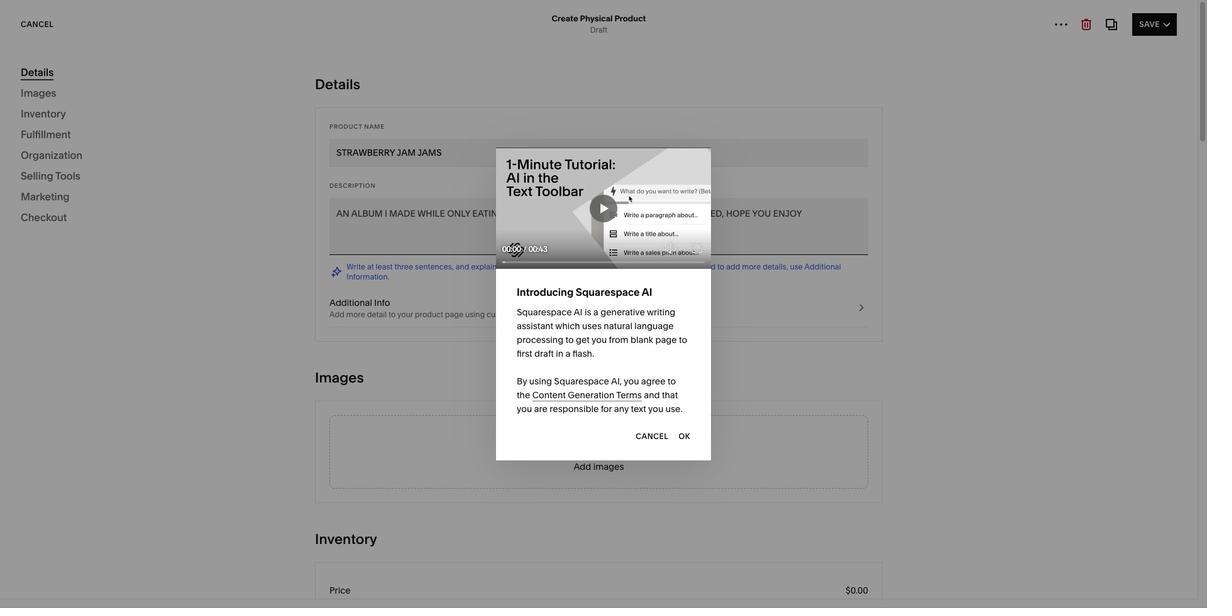 Task type: describe. For each thing, give the bounding box(es) containing it.
more inside write at least three sentences, and explain your product's features and what makes it unique. if you need to add more details, use additional information.
[[742, 262, 761, 272]]

enjoy
[[773, 208, 802, 220]]

by using squarespace ai, you agree to the
[[517, 376, 676, 401]]

up
[[66, 174, 77, 186]]

introducing
[[517, 286, 574, 299]]

you've
[[74, 160, 101, 172]]

tools
[[55, 170, 81, 182]]

0 horizontal spatial images
[[21, 87, 56, 99]]

to left get
[[566, 334, 574, 346]]

selling tools
[[21, 170, 81, 182]]

and left explain
[[456, 262, 469, 272]]

text
[[631, 404, 647, 415]]

for
[[588, 208, 606, 220]]

draft
[[535, 348, 554, 360]]

images
[[594, 462, 624, 473]]

1 horizontal spatial add
[[574, 462, 591, 473]]

at
[[367, 262, 374, 272]]

product name
[[330, 123, 385, 130]]

save button
[[1133, 13, 1177, 36]]

duration element
[[525, 243, 551, 256]]

get
[[576, 334, 590, 346]]

you down the
[[517, 404, 532, 415]]

00:00
[[503, 245, 521, 254]]

pages
[[24, 23, 50, 32]]

6
[[608, 208, 614, 220]]

terms
[[617, 390, 642, 401]]

description
[[330, 182, 376, 189]]

page inside additional info add more detail to your product page using custom blocks and fields.
[[445, 310, 464, 320]]

price
[[330, 586, 351, 597]]

page inside the squarespace ai is a generative writing assistant which uses natural language processing to get you from blank page to first draft in a flash.
[[656, 334, 677, 346]]

flash.
[[573, 348, 595, 360]]

detail
[[367, 310, 387, 320]]

add inside additional info add more detail to your product page using custom blocks and fields.
[[330, 310, 345, 320]]

add
[[727, 262, 741, 272]]

if
[[677, 262, 681, 272]]

introducing squarespace ai
[[517, 286, 653, 299]]

all
[[21, 60, 39, 77]]

what
[[598, 262, 615, 272]]

cancel for bottommost cancel button
[[636, 432, 669, 441]]

store
[[81, 142, 106, 155]]

to right blank at the right of the page
[[679, 334, 688, 346]]

an album i made while only eating strawberry jam for 6 months. i almost died, hope you enjoy
[[337, 208, 802, 220]]

assistant
[[517, 321, 554, 332]]

additional info add more detail to your product page using custom blocks and fields.
[[330, 298, 577, 320]]

grid grid
[[26, 252, 76, 279]]

while
[[418, 208, 445, 220]]

months.
[[616, 208, 657, 220]]

language
[[635, 321, 674, 332]]

first
[[517, 348, 533, 360]]

1 vertical spatial images
[[315, 370, 364, 387]]

squarespace ai is a generative writing assistant which uses natural language processing to get you from blank page to first draft in a flash.
[[517, 307, 688, 360]]

least
[[376, 262, 393, 272]]

to inside write at least three sentences, and explain your product's features and what makes it unique. if you need to add more details, use additional information.
[[718, 262, 725, 272]]

cancel for the topmost cancel button
[[21, 19, 54, 29]]

unique.
[[648, 262, 675, 272]]

now
[[35, 160, 54, 172]]

and inside and that you are responsible for any text you use.
[[644, 390, 660, 401]]

write at least three sentences, and explain your product's features and what makes it unique. if you need to add more details, use additional information.
[[347, 262, 842, 282]]

blank
[[631, 334, 654, 346]]

are
[[534, 404, 548, 415]]

from
[[609, 334, 629, 346]]

Eucalyptus Face Scrub field
[[337, 146, 862, 160]]

ok
[[679, 432, 691, 441]]

hope
[[726, 208, 751, 220]]

create
[[552, 13, 579, 23]]

almost
[[663, 208, 700, 220]]

which
[[556, 321, 580, 332]]

to inside additional info add more detail to your product page using custom blocks and fields.
[[389, 310, 396, 320]]

your inside additional info add more detail to your product page using custom blocks and fields.
[[398, 310, 413, 320]]

in
[[556, 348, 564, 360]]

any
[[614, 404, 629, 415]]

marketing
[[21, 191, 70, 203]]

details,
[[763, 262, 789, 272]]

physical
[[580, 13, 613, 23]]

strawberry
[[507, 208, 566, 220]]

00:43
[[529, 245, 548, 254]]

it
[[642, 262, 646, 272]]

an
[[337, 208, 350, 220]]

album
[[351, 208, 383, 220]]

additional inside write at least three sentences, and explain your product's features and what makes it unique. if you need to add more details, use additional information.
[[805, 262, 842, 272]]

custom
[[487, 310, 514, 320]]

use.
[[666, 404, 683, 415]]

ok button
[[679, 423, 691, 451]]

squarespace inside by using squarespace ai, you agree to the
[[554, 376, 609, 387]]

uses
[[582, 321, 602, 332]]



Task type: locate. For each thing, give the bounding box(es) containing it.
product's
[[516, 262, 550, 272]]

product
[[415, 310, 443, 320]]

more
[[742, 262, 761, 272], [346, 310, 365, 320]]

1 horizontal spatial your
[[398, 310, 413, 320]]

1 vertical spatial that
[[662, 390, 678, 401]]

eating
[[473, 208, 505, 220]]

0 horizontal spatial i
[[385, 208, 387, 220]]

0 horizontal spatial a
[[566, 348, 571, 360]]

use
[[790, 262, 803, 272]]

current time element
[[503, 243, 525, 256]]

a right in
[[566, 348, 571, 360]]

tab list
[[1072, 17, 1130, 37]]

to right detail at left bottom
[[389, 310, 396, 320]]

writing
[[647, 307, 676, 318]]

0 vertical spatial page
[[445, 310, 464, 320]]

0 vertical spatial cancel
[[21, 19, 54, 29]]

your down 00:00
[[499, 262, 514, 272]]

product right physical at the top
[[615, 13, 646, 23]]

and down agree
[[644, 390, 660, 401]]

your left product
[[398, 310, 413, 320]]

0 vertical spatial images
[[21, 87, 56, 99]]

your
[[79, 174, 97, 186], [499, 262, 514, 272], [398, 310, 413, 320]]

1 vertical spatial squarespace
[[517, 307, 572, 318]]

0 horizontal spatial product
[[330, 123, 362, 130]]

you inside the squarespace ai is a generative writing assistant which uses natural language processing to get you from blank page to first draft in a flash.
[[592, 334, 607, 346]]

1 horizontal spatial i
[[659, 208, 661, 220]]

using inside by using squarespace ai, you agree to the
[[529, 376, 552, 387]]

2 vertical spatial squarespace
[[554, 376, 609, 387]]

you up terms
[[624, 376, 639, 387]]

2 vertical spatial your
[[398, 310, 413, 320]]

0 vertical spatial ai
[[642, 286, 653, 299]]

page
[[445, 310, 464, 320], [656, 334, 677, 346]]

and up the assistant at the left bottom of page
[[541, 310, 554, 320]]

Seek range field
[[503, 258, 705, 267]]

additional inside additional info add more detail to your product page using custom blocks and fields.
[[330, 298, 372, 309]]

more right 'add'
[[742, 262, 761, 272]]

draft
[[590, 25, 608, 35]]

that
[[56, 160, 72, 172], [662, 390, 678, 401]]

information.
[[347, 272, 390, 282]]

a right the is
[[594, 307, 599, 318]]

0 vertical spatial add
[[330, 310, 345, 320]]

added
[[103, 160, 131, 172]]

cancel button down text on the bottom
[[636, 423, 669, 451]]

sentences,
[[415, 262, 454, 272]]

1 horizontal spatial inventory
[[315, 532, 377, 548]]

1 horizontal spatial more
[[742, 262, 761, 272]]

1 vertical spatial a
[[566, 348, 571, 360]]

is
[[585, 307, 592, 318]]

0 vertical spatial squarespace
[[576, 286, 640, 299]]

1 horizontal spatial using
[[529, 376, 552, 387]]

you right text on the bottom
[[649, 404, 664, 415]]

1 vertical spatial using
[[529, 376, 552, 387]]

additional up detail at left bottom
[[330, 298, 372, 309]]

product inside create physical product draft
[[615, 13, 646, 23]]

jam
[[567, 208, 586, 220]]

2 i from the left
[[659, 208, 661, 220]]

processing
[[517, 334, 564, 346]]

0 vertical spatial inventory
[[21, 108, 66, 120]]

0 vertical spatial product
[[615, 13, 646, 23]]

1 vertical spatial cancel
[[636, 432, 669, 441]]

continue store setup now that you've added products, finish setting up your store.
[[35, 142, 197, 186]]

products,
[[133, 160, 172, 172]]

you inside by using squarespace ai, you agree to the
[[624, 376, 639, 387]]

died,
[[702, 208, 724, 220]]

selling
[[21, 170, 53, 182]]

0 horizontal spatial using
[[466, 310, 485, 320]]

0 horizontal spatial ai
[[574, 307, 583, 318]]

and
[[456, 262, 469, 272], [582, 262, 596, 272], [541, 310, 554, 320], [644, 390, 660, 401]]

squarespace up content generation terms
[[554, 376, 609, 387]]

inventory up price
[[315, 532, 377, 548]]

1 horizontal spatial a
[[594, 307, 599, 318]]

1 vertical spatial cancel button
[[636, 423, 669, 451]]

0 horizontal spatial details
[[21, 66, 54, 79]]

ai,
[[611, 376, 622, 387]]

1 vertical spatial ai
[[574, 307, 583, 318]]

info
[[374, 298, 390, 309]]

1 horizontal spatial ai
[[642, 286, 653, 299]]

details up product name
[[315, 76, 360, 93]]

Search items… text field
[[42, 85, 225, 113]]

cancel inside introducing squarespace ai dialog
[[636, 432, 669, 441]]

details
[[21, 66, 54, 79], [315, 76, 360, 93]]

content generation terms link
[[533, 390, 642, 402]]

your down you've
[[79, 174, 97, 186]]

add left detail at left bottom
[[330, 310, 345, 320]]

1 horizontal spatial page
[[656, 334, 677, 346]]

page down language
[[656, 334, 677, 346]]

you down "uses"
[[592, 334, 607, 346]]

add left images
[[574, 462, 591, 473]]

1 i from the left
[[385, 208, 387, 220]]

made
[[390, 208, 416, 220]]

0 vertical spatial your
[[79, 174, 97, 186]]

responsible
[[550, 404, 599, 415]]

inventory up 'fulfillment'
[[21, 108, 66, 120]]

more inside additional info add more detail to your product page using custom blocks and fields.
[[346, 310, 365, 320]]

0 vertical spatial that
[[56, 160, 72, 172]]

that inside and that you are responsible for any text you use.
[[662, 390, 678, 401]]

explain
[[471, 262, 497, 272]]

write
[[347, 262, 366, 272]]

add
[[330, 310, 345, 320], [574, 462, 591, 473]]

0 horizontal spatial page
[[445, 310, 464, 320]]

2 horizontal spatial your
[[499, 262, 514, 272]]

1 vertical spatial add
[[574, 462, 591, 473]]

1 horizontal spatial images
[[315, 370, 364, 387]]

1 vertical spatial page
[[656, 334, 677, 346]]

continue
[[35, 142, 79, 155]]

1 vertical spatial product
[[330, 123, 362, 130]]

1 vertical spatial additional
[[330, 298, 372, 309]]

and left the what
[[582, 262, 596, 272]]

you inside write at least three sentences, and explain your product's features and what makes it unique. if you need to add more details, use additional information.
[[683, 262, 696, 272]]

setup
[[108, 142, 136, 155]]

cancel button up "all"
[[21, 13, 54, 36]]

1 vertical spatial more
[[346, 310, 365, 320]]

0 horizontal spatial cancel button
[[21, 13, 54, 36]]

three
[[395, 262, 413, 272]]

0 horizontal spatial additional
[[330, 298, 372, 309]]

natural
[[604, 321, 633, 332]]

cancel up "all"
[[21, 19, 54, 29]]

using left the custom
[[466, 310, 485, 320]]

1 horizontal spatial cancel
[[636, 432, 669, 441]]

finish
[[175, 160, 197, 172]]

inventory
[[21, 108, 66, 120], [315, 532, 377, 548]]

by
[[517, 376, 527, 387]]

features
[[552, 262, 581, 272]]

need
[[697, 262, 716, 272]]

using up content
[[529, 376, 552, 387]]

checkout
[[21, 211, 67, 224]]

ai inside the squarespace ai is a generative writing assistant which uses natural language processing to get you from blank page to first draft in a flash.
[[574, 307, 583, 318]]

1 vertical spatial inventory
[[315, 532, 377, 548]]

Price text field
[[534, 577, 869, 605]]

cancel down text on the bottom
[[636, 432, 669, 441]]

0 vertical spatial cancel button
[[21, 13, 54, 36]]

0 horizontal spatial inventory
[[21, 108, 66, 120]]

agree
[[641, 376, 666, 387]]

that inside continue store setup now that you've added products, finish setting up your store.
[[56, 160, 72, 172]]

1 horizontal spatial details
[[315, 76, 360, 93]]

your inside continue store setup now that you've added products, finish setting up your store.
[[79, 174, 97, 186]]

1 horizontal spatial product
[[615, 13, 646, 23]]

squarespace up the assistant at the left bottom of page
[[517, 307, 572, 318]]

1 horizontal spatial additional
[[805, 262, 842, 272]]

setting
[[35, 174, 64, 186]]

makes
[[617, 262, 640, 272]]

save
[[1140, 19, 1160, 29]]

0 horizontal spatial your
[[79, 174, 97, 186]]

name
[[364, 123, 385, 130]]

that up up
[[56, 160, 72, 172]]

0 vertical spatial a
[[594, 307, 599, 318]]

0 horizontal spatial more
[[346, 310, 365, 320]]

add images
[[574, 462, 624, 473]]

ai left the is
[[574, 307, 583, 318]]

ai up writing
[[642, 286, 653, 299]]

0 horizontal spatial that
[[56, 160, 72, 172]]

to right agree
[[668, 376, 676, 387]]

only
[[447, 208, 470, 220]]

generation
[[568, 390, 615, 401]]

i left 'made'
[[385, 208, 387, 220]]

more left detail at left bottom
[[346, 310, 365, 320]]

additional right use
[[805, 262, 842, 272]]

introducing squarespace ai dialog
[[496, 148, 711, 461]]

using inside additional info add more detail to your product page using custom blocks and fields.
[[466, 310, 485, 320]]

details down pages button
[[21, 66, 54, 79]]

additional
[[805, 262, 842, 272], [330, 298, 372, 309]]

1 horizontal spatial that
[[662, 390, 678, 401]]

using
[[466, 310, 485, 320], [529, 376, 552, 387]]

i left almost
[[659, 208, 661, 220]]

0 vertical spatial using
[[466, 310, 485, 320]]

you right the if
[[683, 262, 696, 272]]

1 vertical spatial your
[[499, 262, 514, 272]]

the
[[517, 390, 530, 401]]

for
[[601, 404, 612, 415]]

fields.
[[556, 310, 577, 320]]

fulfillment
[[21, 128, 71, 141]]

0 vertical spatial additional
[[805, 262, 842, 272]]

1 horizontal spatial cancel button
[[636, 423, 669, 451]]

product left name
[[330, 123, 362, 130]]

and that you are responsible for any text you use.
[[517, 390, 683, 415]]

blocks
[[515, 310, 539, 320]]

to left 'add'
[[718, 262, 725, 272]]

0 vertical spatial more
[[742, 262, 761, 272]]

content
[[533, 390, 566, 401]]

organization
[[21, 149, 82, 162]]

0 horizontal spatial add
[[330, 310, 345, 320]]

pages button
[[0, 14, 64, 42]]

store.
[[99, 174, 122, 186]]

generative
[[601, 307, 645, 318]]

squarespace inside the squarespace ai is a generative writing assistant which uses natural language processing to get you from blank page to first draft in a flash.
[[517, 307, 572, 318]]

your inside write at least three sentences, and explain your product's features and what makes it unique. if you need to add more details, use additional information.
[[499, 262, 514, 272]]

cancel button
[[21, 13, 54, 36], [636, 423, 669, 451]]

0 horizontal spatial cancel
[[21, 19, 54, 29]]

squarespace down write at least three sentences, and explain your product's features and what makes it unique. if you need to add more details, use additional information.
[[576, 286, 640, 299]]

that up use. at the right bottom of page
[[662, 390, 678, 401]]

to inside by using squarespace ai, you agree to the
[[668, 376, 676, 387]]

page right product
[[445, 310, 464, 320]]

squarespace
[[576, 286, 640, 299], [517, 307, 572, 318], [554, 376, 609, 387]]

and inside additional info add more detail to your product page using custom blocks and fields.
[[541, 310, 554, 320]]



Task type: vqa. For each thing, say whether or not it's contained in the screenshot.
the
yes



